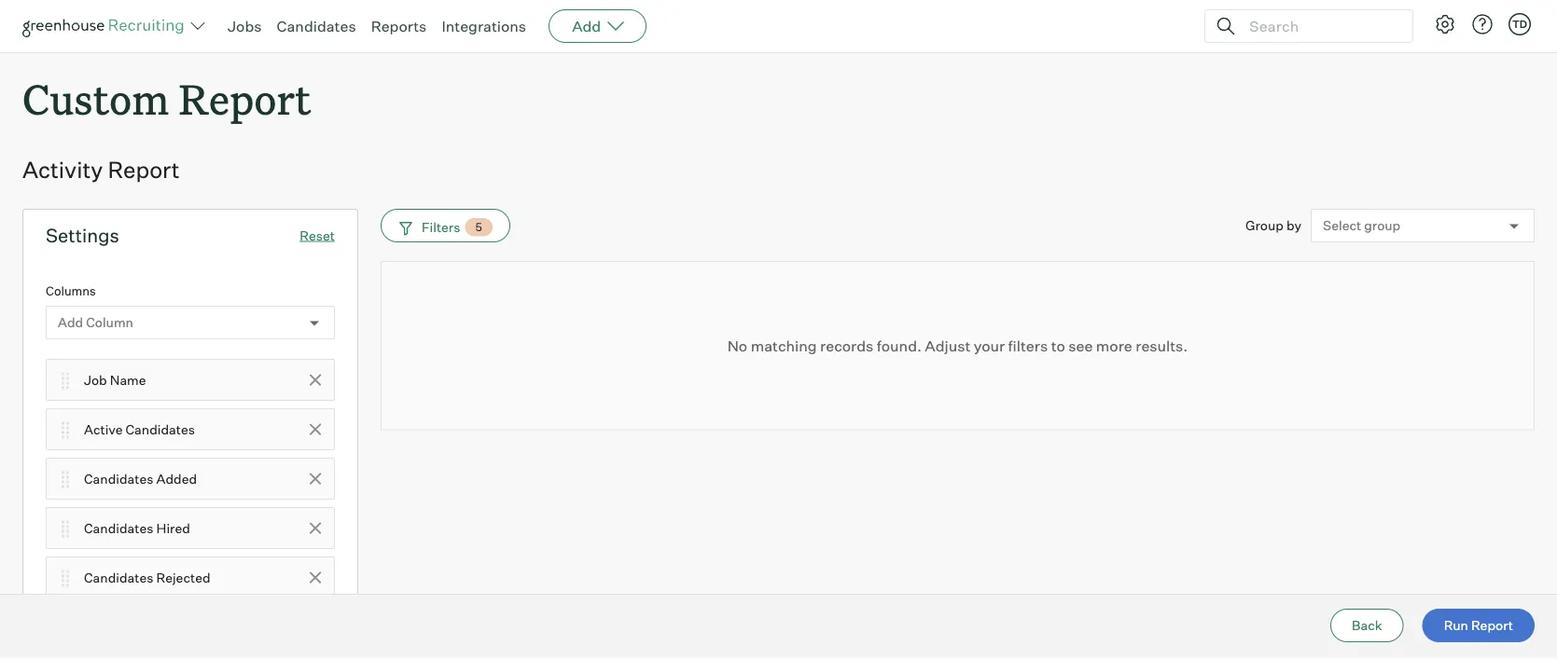Task type: describe. For each thing, give the bounding box(es) containing it.
td button
[[1509, 13, 1532, 35]]

settings
[[46, 224, 119, 248]]

group
[[1365, 218, 1401, 234]]

candidates up added on the left of page
[[126, 422, 195, 438]]

active
[[84, 422, 123, 438]]

integrations link
[[442, 17, 527, 35]]

active candidates
[[84, 422, 195, 438]]

configure image
[[1435, 13, 1457, 35]]

jobs link
[[228, 17, 262, 35]]

candidates link
[[277, 17, 356, 35]]

activity report
[[22, 156, 180, 184]]

Search text field
[[1245, 13, 1396, 40]]

added
[[156, 471, 197, 487]]

columns
[[46, 284, 96, 299]]

filters
[[1009, 337, 1048, 355]]

5
[[476, 220, 482, 234]]

found.
[[877, 337, 922, 355]]

candidates for candidates rejected
[[84, 570, 154, 586]]

reset
[[300, 227, 335, 244]]

candidates for candidates
[[277, 17, 356, 35]]

your
[[974, 337, 1005, 355]]

report for activity report
[[108, 156, 180, 184]]

run report
[[1445, 618, 1514, 634]]

custom report
[[22, 71, 311, 126]]

select
[[1324, 218, 1362, 234]]

to
[[1052, 337, 1066, 355]]

greenhouse recruiting image
[[22, 15, 190, 37]]

records
[[821, 337, 874, 355]]

activity
[[22, 156, 103, 184]]

no matching records found. adjust your filters to see more results. row group
[[381, 262, 1535, 431]]

name
[[110, 372, 146, 388]]

reports link
[[371, 17, 427, 35]]

td
[[1513, 18, 1528, 30]]



Task type: vqa. For each thing, say whether or not it's contained in the screenshot.
scorecard
no



Task type: locate. For each thing, give the bounding box(es) containing it.
back button
[[1331, 609, 1404, 643]]

reports
[[371, 17, 427, 35]]

rejected
[[156, 570, 211, 586]]

candidates down candidates hired
[[84, 570, 154, 586]]

candidates down the candidates added
[[84, 521, 154, 537]]

1 vertical spatial report
[[108, 156, 180, 184]]

add
[[572, 17, 601, 35], [58, 315, 83, 331]]

candidates rejected
[[84, 570, 211, 586]]

report down 'custom report'
[[108, 156, 180, 184]]

add column
[[58, 315, 133, 331]]

candidates added
[[84, 471, 197, 487]]

0 vertical spatial report
[[179, 71, 311, 126]]

1 vertical spatial add
[[58, 315, 83, 331]]

custom
[[22, 71, 169, 126]]

results.
[[1136, 337, 1188, 355]]

candidates for candidates added
[[84, 471, 154, 487]]

no
[[728, 337, 748, 355]]

add inside popup button
[[572, 17, 601, 35]]

by
[[1287, 218, 1302, 234]]

0 horizontal spatial add
[[58, 315, 83, 331]]

filters
[[422, 219, 461, 236]]

td button
[[1506, 9, 1535, 39]]

2 vertical spatial report
[[1472, 618, 1514, 634]]

run report button
[[1423, 609, 1535, 643]]

no matching records found. adjust your filters to see more results.
[[728, 337, 1188, 355]]

report for run report
[[1472, 618, 1514, 634]]

candidates down active
[[84, 471, 154, 487]]

more
[[1097, 337, 1133, 355]]

job
[[84, 372, 107, 388]]

select group
[[1324, 218, 1401, 234]]

add for add column
[[58, 315, 83, 331]]

0 vertical spatial add
[[572, 17, 601, 35]]

back
[[1353, 618, 1383, 634]]

candidates right jobs link
[[277, 17, 356, 35]]

adjust
[[925, 337, 971, 355]]

matching
[[751, 337, 817, 355]]

group by
[[1246, 218, 1302, 234]]

report right run
[[1472, 618, 1514, 634]]

candidates
[[277, 17, 356, 35], [126, 422, 195, 438], [84, 471, 154, 487], [84, 521, 154, 537], [84, 570, 154, 586]]

candidates hired
[[84, 521, 190, 537]]

column
[[86, 315, 133, 331]]

report down jobs link
[[179, 71, 311, 126]]

add button
[[549, 9, 647, 43]]

report for custom report
[[179, 71, 311, 126]]

jobs
[[228, 17, 262, 35]]

add for add
[[572, 17, 601, 35]]

report inside run report button
[[1472, 618, 1514, 634]]

job name
[[84, 372, 146, 388]]

see
[[1069, 337, 1093, 355]]

run
[[1445, 618, 1469, 634]]

group
[[1246, 218, 1284, 234]]

1 horizontal spatial add
[[572, 17, 601, 35]]

hired
[[156, 521, 190, 537]]

report
[[179, 71, 311, 126], [108, 156, 180, 184], [1472, 618, 1514, 634]]

candidates for candidates hired
[[84, 521, 154, 537]]

filter image
[[397, 220, 413, 236]]

integrations
[[442, 17, 527, 35]]

reset link
[[300, 227, 335, 244]]



